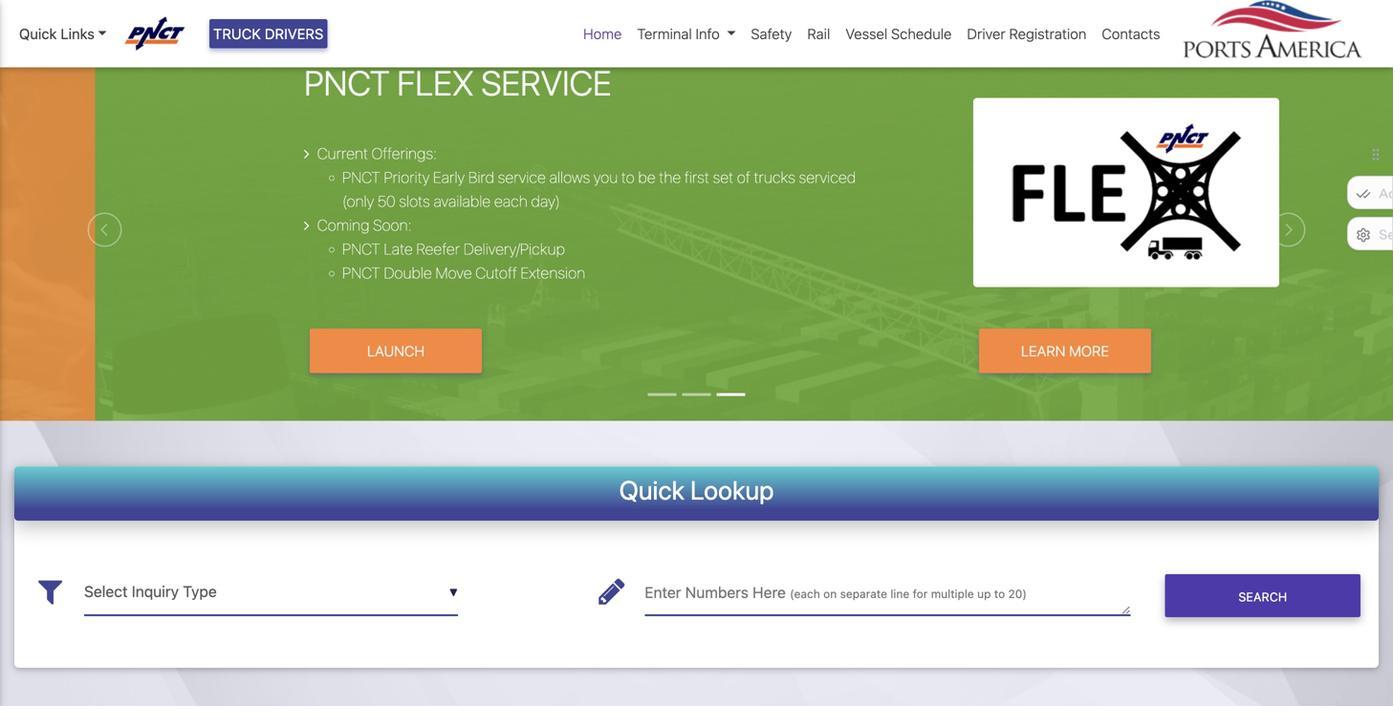 Task type: vqa. For each thing, say whether or not it's contained in the screenshot.
rightmost Analytics
no



Task type: locate. For each thing, give the bounding box(es) containing it.
0 vertical spatial angle right image
[[258, 146, 263, 162]]

(each
[[790, 588, 821, 601]]

50
[[331, 192, 349, 211]]

here
[[753, 584, 786, 602]]

angle right image
[[258, 146, 263, 162], [258, 218, 263, 233]]

0 vertical spatial quick
[[19, 25, 57, 42]]

current offerings: pnct priority early bird service allows you to be the first set of trucks serviced (only 50 slots available each day)
[[271, 145, 810, 211]]

pnct up (only
[[296, 168, 334, 187]]

search
[[1239, 590, 1288, 604]]

launch button
[[263, 329, 436, 374]]

1 horizontal spatial to
[[995, 588, 1006, 601]]

None text field
[[84, 569, 458, 616], [645, 569, 1131, 616], [84, 569, 458, 616], [645, 569, 1131, 616]]

terminal
[[637, 25, 692, 42]]

1 angle right image from the top
[[258, 146, 263, 162]]

truck drivers
[[213, 25, 324, 42]]

rail link
[[800, 15, 838, 52]]

vessel schedule link
[[838, 15, 960, 52]]

pnct
[[258, 62, 343, 103], [296, 168, 334, 187], [296, 240, 334, 258], [296, 264, 334, 282]]

quick for quick links
[[19, 25, 57, 42]]

pnct flex service
[[258, 62, 566, 103]]

of
[[691, 168, 704, 187]]

search button
[[1166, 575, 1361, 618]]

truck
[[213, 25, 261, 42]]

learn more
[[975, 343, 1063, 360]]

quick links
[[19, 25, 95, 42]]

angle right image left current
[[258, 146, 263, 162]]

2 angle right image from the top
[[258, 218, 263, 233]]

0 horizontal spatial to
[[575, 168, 588, 187]]

flex
[[351, 62, 428, 103]]

each
[[448, 192, 481, 211]]

pnct down drivers at the left top of page
[[258, 62, 343, 103]]

1 vertical spatial quick
[[619, 475, 685, 506]]

multiple
[[931, 588, 975, 601]]

▼
[[449, 587, 458, 600]]

on
[[824, 588, 837, 601]]

1 vertical spatial angle right image
[[258, 218, 263, 233]]

pnct ready for future image
[[0, 39, 201, 529]]

move
[[389, 264, 426, 282]]

enter
[[645, 584, 682, 602]]

angle right image left coming
[[258, 218, 263, 233]]

terminal info link
[[630, 15, 744, 52]]

double
[[338, 264, 386, 282]]

pnct left double
[[296, 264, 334, 282]]

truck drivers link
[[210, 19, 327, 48]]

contacts
[[1102, 25, 1161, 42]]

the
[[613, 168, 635, 187]]

0 vertical spatial to
[[575, 168, 588, 187]]

trucks
[[708, 168, 749, 187]]

separate
[[840, 588, 888, 601]]

(only
[[296, 192, 328, 211]]

pnct inside current offerings: pnct priority early bird service allows you to be the first set of trucks serviced (only 50 slots available each day)
[[296, 168, 334, 187]]

offerings:
[[325, 145, 391, 163]]

angle right image for current
[[258, 146, 263, 162]]

0 horizontal spatial quick
[[19, 25, 57, 42]]

be
[[592, 168, 609, 187]]

quick
[[19, 25, 57, 42], [619, 475, 685, 506]]

lookup
[[691, 475, 774, 506]]

info
[[696, 25, 720, 42]]

rail
[[808, 25, 831, 42]]

enter numbers here (each on separate line for multiple up to 20)
[[645, 584, 1027, 602]]

quick left links
[[19, 25, 57, 42]]

to right up
[[995, 588, 1006, 601]]

terminal info
[[637, 25, 720, 42]]

service
[[435, 62, 566, 103]]

first
[[638, 168, 663, 187]]

bird
[[422, 168, 448, 187]]

to left be
[[575, 168, 588, 187]]

links
[[61, 25, 95, 42]]

learn
[[975, 343, 1020, 360]]

angle right image for coming
[[258, 218, 263, 233]]

extension
[[474, 264, 539, 282]]

quick left lookup
[[619, 475, 685, 506]]

priority
[[338, 168, 383, 187]]

quick links link
[[19, 23, 107, 44]]

1 horizontal spatial quick
[[619, 475, 685, 506]]

set
[[667, 168, 687, 187]]

1 vertical spatial to
[[995, 588, 1006, 601]]

to
[[575, 168, 588, 187], [995, 588, 1006, 601]]



Task type: describe. For each thing, give the bounding box(es) containing it.
driver registration
[[968, 25, 1087, 42]]

quick for quick lookup
[[619, 475, 685, 506]]

vessel
[[846, 25, 888, 42]]

home
[[584, 25, 622, 42]]

you
[[547, 168, 572, 187]]

drivers
[[265, 25, 324, 42]]

more
[[1023, 343, 1063, 360]]

current
[[271, 145, 322, 163]]

learn more link
[[933, 329, 1105, 374]]

late
[[338, 240, 367, 258]]

serviced
[[753, 168, 810, 187]]

allows
[[503, 168, 544, 187]]

line
[[891, 588, 910, 601]]

schedule
[[892, 25, 952, 42]]

reefer
[[370, 240, 414, 258]]

service
[[452, 168, 500, 187]]

soon:
[[327, 216, 365, 234]]

flexible service image
[[49, 39, 1394, 529]]

driver
[[968, 25, 1006, 42]]

vessel schedule
[[846, 25, 952, 42]]

coming soon: pnct late reefer delivery/pickup pnct double move cutoff extension
[[271, 216, 539, 282]]

delivery/pickup
[[417, 240, 519, 258]]

to inside current offerings: pnct priority early bird service allows you to be the first set of trucks serviced (only 50 slots available each day)
[[575, 168, 588, 187]]

for
[[913, 588, 928, 601]]

contacts link
[[1095, 15, 1168, 52]]

up
[[978, 588, 991, 601]]

day)
[[485, 192, 514, 211]]

launch
[[321, 343, 378, 360]]

numbers
[[686, 584, 749, 602]]

registration
[[1010, 25, 1087, 42]]

pnct down coming
[[296, 240, 334, 258]]

home link
[[576, 15, 630, 52]]

slots
[[353, 192, 384, 211]]

quick lookup
[[619, 475, 774, 506]]

cutoff
[[429, 264, 471, 282]]

20)
[[1009, 588, 1027, 601]]

available
[[387, 192, 444, 211]]

safety
[[751, 25, 792, 42]]

driver registration link
[[960, 15, 1095, 52]]

safety link
[[744, 15, 800, 52]]

to inside enter numbers here (each on separate line for multiple up to 20)
[[995, 588, 1006, 601]]

early
[[387, 168, 419, 187]]

coming
[[271, 216, 323, 234]]



